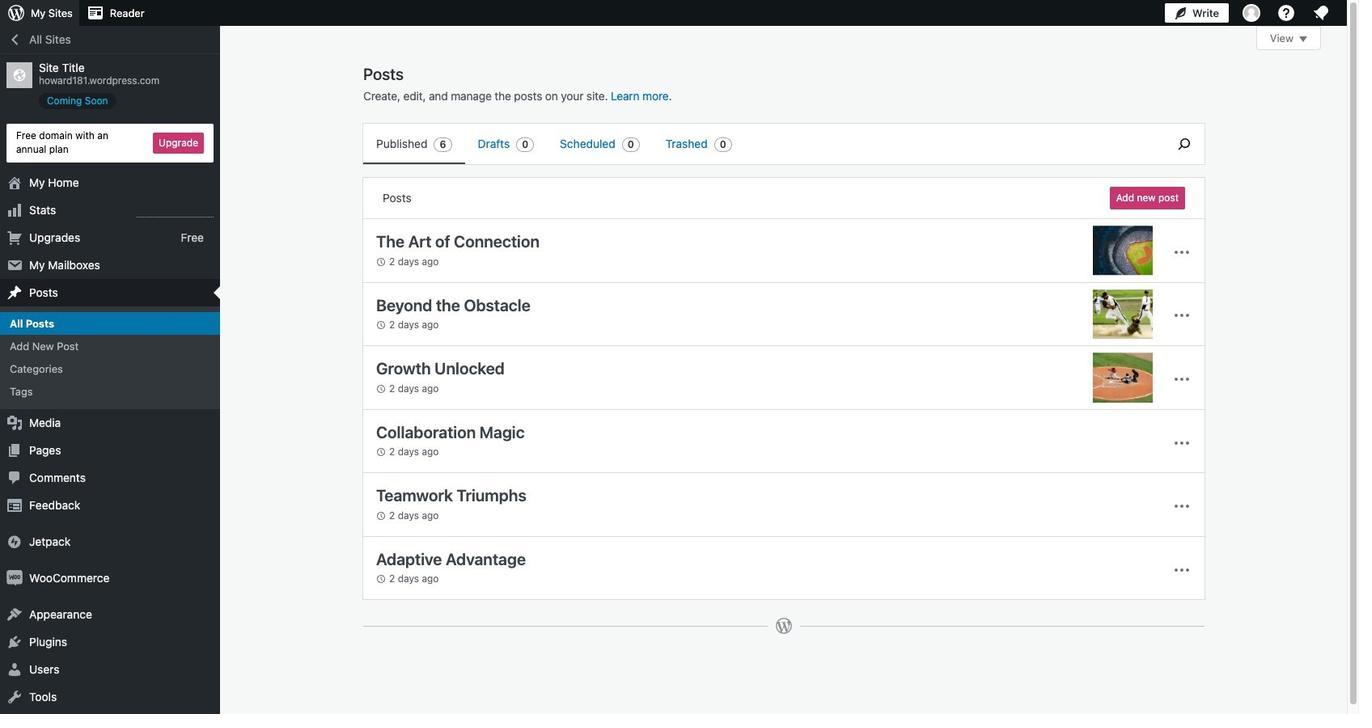 Task type: locate. For each thing, give the bounding box(es) containing it.
my profile image
[[1243, 4, 1261, 22]]

0 vertical spatial img image
[[6, 534, 23, 551]]

closed image
[[1300, 36, 1308, 42]]

help image
[[1277, 3, 1297, 23]]

2 img image from the top
[[6, 571, 23, 587]]

1 vertical spatial img image
[[6, 571, 23, 587]]

img image
[[6, 534, 23, 551], [6, 571, 23, 587]]

main content
[[363, 26, 1322, 652]]

1 img image from the top
[[6, 534, 23, 551]]

None search field
[[1165, 124, 1205, 164]]

highest hourly views 0 image
[[137, 207, 214, 217]]

3 toggle menu image from the top
[[1173, 433, 1192, 453]]

menu
[[363, 124, 1157, 164]]

toggle menu image
[[1173, 243, 1192, 262], [1173, 306, 1192, 326], [1173, 433, 1192, 453], [1173, 497, 1192, 516], [1173, 561, 1192, 580]]

manage your notifications image
[[1312, 3, 1331, 23]]



Task type: vqa. For each thing, say whether or not it's contained in the screenshot.
My shopping cart Icon
no



Task type: describe. For each thing, give the bounding box(es) containing it.
toggle menu image
[[1173, 370, 1192, 389]]

open search image
[[1165, 134, 1205, 154]]

1 toggle menu image from the top
[[1173, 243, 1192, 262]]

2 toggle menu image from the top
[[1173, 306, 1192, 326]]

4 toggle menu image from the top
[[1173, 497, 1192, 516]]

5 toggle menu image from the top
[[1173, 561, 1192, 580]]



